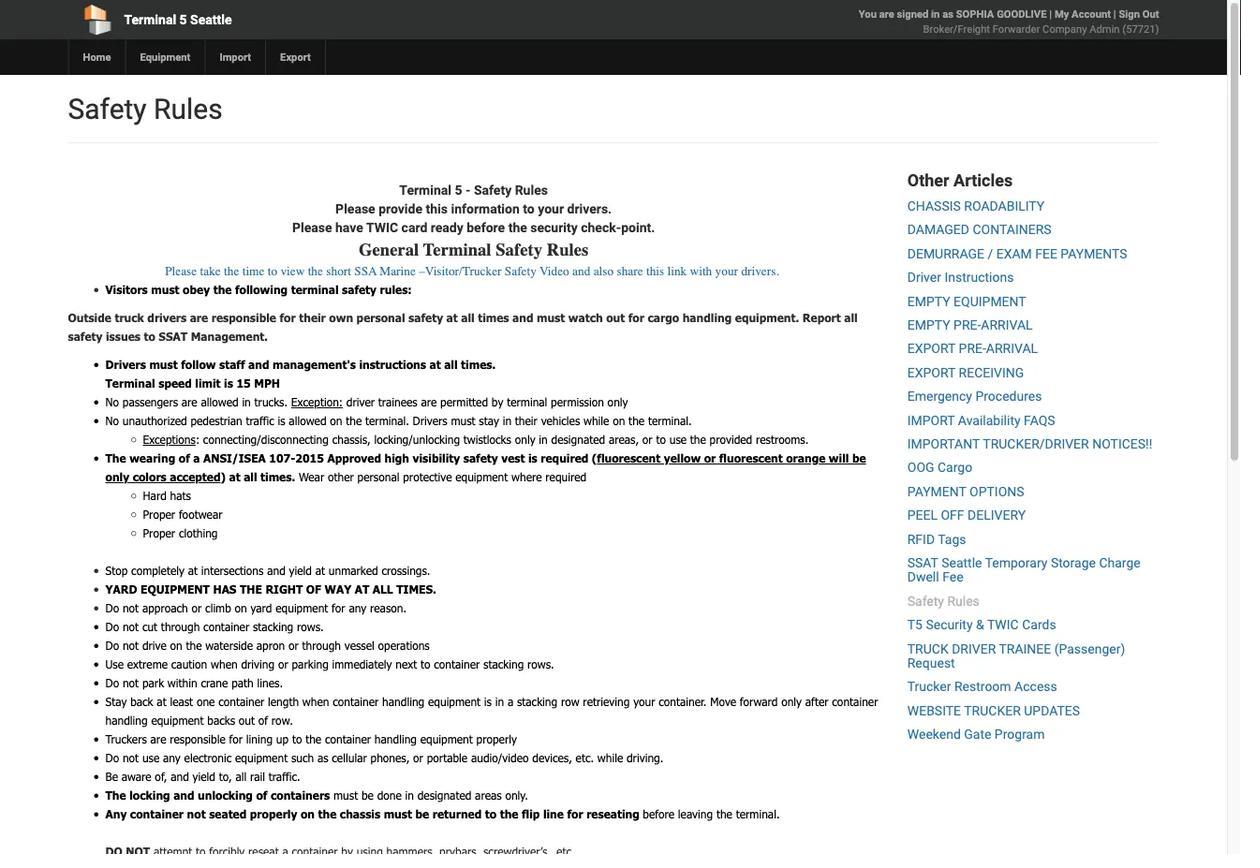 Task type: locate. For each thing, give the bounding box(es) containing it.
designated inside drivers must follow staff and management's instructions at all times. terminal speed limit is 15 mph no passengers are allowed in trucks. exception: driver trainees are permitted by terminal permission only no unauthorized pedestrian traffic is allowed on the terminal. drivers must stay in their vehicles while on the terminal. exceptions : connecting/disconnecting chassis, locking/unlocking twistlocks only in designated areas, or to use the provided restrooms.
[[552, 433, 606, 447]]

to inside drivers must follow staff and management's instructions at all times. terminal speed limit is 15 mph no passengers are allowed in trucks. exception: driver trainees are permitted by terminal permission only no unauthorized pedestrian traffic is allowed on the terminal. drivers must stay in their vehicles while on the terminal. exceptions : connecting/disconnecting chassis, locking/unlocking twistlocks only in designated areas, or to use the provided restrooms.
[[656, 433, 666, 447]]

1 vertical spatial terminal
[[507, 396, 548, 409]]

0 horizontal spatial 5
[[180, 12, 187, 27]]

1 vertical spatial when
[[303, 695, 329, 709]]

management's
[[273, 358, 356, 372]]

wear other personal protective equipment where required
[[295, 471, 587, 484]]

my
[[1055, 8, 1069, 20]]

times. down 107-
[[261, 471, 295, 484]]

rules
[[154, 92, 223, 126], [515, 182, 548, 198], [547, 239, 589, 260], [948, 594, 980, 609]]

5 left the '-' at top left
[[455, 182, 462, 198]]

1 horizontal spatial allowed
[[289, 414, 327, 428]]

1 vertical spatial equipment
[[141, 583, 210, 597]]

5 inside terminal 5 seattle link
[[180, 12, 187, 27]]

your right retrieving
[[634, 695, 656, 709]]

handling right cargo
[[683, 311, 732, 325]]

1 vertical spatial twic
[[988, 617, 1019, 633]]

a
[[193, 452, 200, 465], [508, 695, 514, 709]]

1 horizontal spatial their
[[515, 414, 538, 428]]

to
[[523, 201, 535, 216], [268, 264, 277, 279], [144, 330, 155, 344], [656, 433, 666, 447], [421, 658, 431, 672], [292, 733, 302, 747], [485, 808, 497, 822]]

high
[[385, 452, 410, 465]]

the
[[105, 452, 126, 465], [105, 789, 126, 803]]

lining
[[246, 733, 273, 747]]

0 vertical spatial ssat
[[159, 330, 188, 344]]

not down yard
[[123, 602, 139, 615]]

0 horizontal spatial please
[[165, 264, 197, 279]]

0 horizontal spatial when
[[211, 658, 238, 672]]

on up chassis,
[[330, 414, 342, 428]]

(passenger)
[[1055, 641, 1126, 657]]

0 vertical spatial no
[[105, 396, 119, 409]]

handling
[[683, 311, 732, 325], [382, 695, 425, 709], [105, 714, 148, 728], [375, 733, 417, 747]]

1 vertical spatial the
[[105, 789, 126, 803]]

export
[[280, 51, 311, 63]]

orange
[[786, 452, 826, 465]]

0 horizontal spatial terminal
[[291, 283, 339, 297]]

ssat inside "other articles chassis roadability damaged containers demurrage / exam fee payments driver instructions empty equipment empty pre-arrival export pre-arrival export receiving emergency procedures import availability faqs important trucker/driver notices!! oog cargo payment options peel off delivery rfid tags ssat seattle temporary storage charge dwell fee safety rules t5 security & twic cards truck driver trainee (passenger) request trucker restroom access website trucker updates weekend gate program"
[[908, 555, 939, 571]]

before inside the 'terminal 5 - safety rules please provide this information to your drivers. please have twic card ready before the security check-point. general terminal safety rules please take the time to view the short ssa marine –visitor/trucker safety video and also share this link with your drivers. visitors must obey the following terminal safety rules:'
[[467, 220, 505, 235]]

is up audio/video
[[484, 695, 492, 709]]

seattle
[[190, 12, 232, 27], [942, 555, 982, 571]]

through down approach
[[161, 621, 200, 634]]

/
[[988, 246, 993, 262]]

in
[[932, 8, 940, 20], [242, 396, 251, 409], [503, 414, 512, 428], [539, 433, 548, 447], [495, 695, 504, 709], [405, 789, 414, 803]]

ready
[[431, 220, 464, 235]]

0 horizontal spatial equipment
[[141, 583, 210, 597]]

-
[[466, 182, 471, 198]]

to right next
[[421, 658, 431, 672]]

0 horizontal spatial fluorescent
[[597, 452, 661, 465]]

0 vertical spatial through
[[161, 621, 200, 634]]

ssat down "drivers"
[[159, 330, 188, 344]]

0 vertical spatial the
[[105, 452, 126, 465]]

the up 'any'
[[105, 789, 126, 803]]

through up parking
[[302, 639, 341, 653]]

twic inside the 'terminal 5 - safety rules please provide this information to your drivers. please have twic card ready before the security check-point. general terminal safety rules please take the time to view the short ssa marine –visitor/trucker safety video and also share this link with your drivers. visitors must obey the following terminal safety rules:'
[[366, 220, 398, 235]]

clothing
[[179, 527, 218, 540]]

instructions
[[945, 270, 1014, 285]]

rules:
[[380, 283, 412, 297]]

unmarked
[[329, 564, 378, 578]]

safety down 'ssa'
[[342, 283, 377, 297]]

times.
[[397, 583, 437, 597]]

or right areas,
[[643, 433, 653, 447]]

terminal. up yellow
[[648, 414, 692, 428]]

or inside fluorescent yellow or fluorescent orange will be only colors accepted
[[704, 452, 716, 465]]

0 vertical spatial empty
[[908, 294, 951, 309]]

0 horizontal spatial drivers
[[105, 358, 146, 372]]

faqs
[[1024, 413, 1056, 428]]

0 vertical spatial proper
[[143, 508, 175, 522]]

your right the "with"
[[716, 264, 738, 279]]

1 vertical spatial allowed
[[289, 414, 327, 428]]

website
[[908, 703, 961, 719]]

permission
[[551, 396, 604, 409]]

export up the export receiving 'link' in the right top of the page
[[908, 341, 956, 357]]

must inside the 'terminal 5 - safety rules please provide this information to your drivers. please have twic card ready before the security check-point. general terminal safety rules please take the time to view the short ssa marine –visitor/trucker safety video and also share this link with your drivers. visitors must obey the following terminal safety rules:'
[[151, 283, 180, 297]]

time
[[242, 264, 265, 279]]

ssat
[[159, 330, 188, 344], [908, 555, 939, 571]]

5 inside the 'terminal 5 - safety rules please provide this information to your drivers. please have twic card ready before the security check-point. general terminal safety rules please take the time to view the short ssa marine –visitor/trucker safety video and also share this link with your drivers. visitors must obey the following terminal safety rules:'
[[455, 182, 462, 198]]

1 vertical spatial no
[[105, 414, 119, 428]]

row.
[[272, 714, 293, 728]]

1 proper from the top
[[143, 508, 175, 522]]

at
[[355, 583, 369, 597]]

of
[[306, 583, 321, 597]]

are right you
[[880, 8, 895, 20]]

all
[[373, 583, 393, 597]]

out inside outside truck drivers are responsible for their own personal safety at all times and must watch out for cargo handling equipment. report all safety issues to ssat management.
[[606, 311, 625, 325]]

drivers. up check-
[[567, 201, 612, 216]]

be right will
[[853, 452, 866, 465]]

equipment
[[954, 294, 1027, 309], [141, 583, 210, 597]]

1 horizontal spatial times.
[[461, 358, 496, 372]]

safety down home
[[68, 92, 147, 126]]

twic
[[366, 220, 398, 235], [988, 617, 1019, 633]]

with
[[690, 264, 712, 279]]

sign out link
[[1119, 8, 1160, 20]]

2 the from the top
[[105, 789, 126, 803]]

| left my
[[1050, 8, 1052, 20]]

0 vertical spatial terminal
[[291, 283, 339, 297]]

rail
[[250, 770, 265, 784]]

ssat inside outside truck drivers are responsible for their own personal safety at all times and must watch out for cargo handling equipment. report all safety issues to ssat management.
[[159, 330, 188, 344]]

0 vertical spatial twic
[[366, 220, 398, 235]]

the right 'view'
[[308, 264, 323, 279]]

equipment down instructions
[[954, 294, 1027, 309]]

within
[[168, 677, 197, 690]]

0 horizontal spatial out
[[239, 714, 255, 728]]

before
[[467, 220, 505, 235], [643, 808, 675, 822]]

before for reseating
[[643, 808, 675, 822]]

0 horizontal spatial this
[[426, 201, 448, 216]]

in right stay at the left of page
[[503, 414, 512, 428]]

1 vertical spatial their
[[515, 414, 538, 428]]

2 export from the top
[[908, 365, 956, 381]]

the down only.
[[500, 808, 519, 822]]

to down "drivers"
[[144, 330, 155, 344]]

must up "drivers"
[[151, 283, 180, 297]]

1 fluorescent from the left
[[597, 452, 661, 465]]

0 vertical spatial export
[[908, 341, 956, 357]]

1 vertical spatial proper
[[143, 527, 175, 540]]

0 vertical spatial any
[[349, 602, 367, 615]]

responsible inside outside truck drivers are responsible for their own personal safety at all times and must watch out for cargo handling equipment. report all safety issues to ssat management.
[[212, 311, 276, 325]]

your up security
[[538, 201, 564, 216]]

move
[[710, 695, 737, 709]]

1 vertical spatial stacking
[[484, 658, 524, 672]]

the up such
[[306, 733, 322, 747]]

equipment
[[140, 51, 191, 63]]

and right the locking
[[173, 789, 194, 803]]

ssat down rfid on the bottom right of page
[[908, 555, 939, 571]]

pre- down empty pre-arrival link
[[959, 341, 987, 357]]

of,
[[155, 770, 167, 784]]

1 horizontal spatial this
[[646, 264, 665, 279]]

and up mph
[[248, 358, 269, 372]]

stay
[[479, 414, 499, 428]]

export
[[908, 341, 956, 357], [908, 365, 956, 381]]

or left climb
[[192, 602, 202, 615]]

0 vertical spatial equipment
[[954, 294, 1027, 309]]

1 vertical spatial use
[[142, 752, 160, 765]]

0 vertical spatial responsible
[[212, 311, 276, 325]]

1 vertical spatial a
[[508, 695, 514, 709]]

updates
[[1024, 703, 1080, 719]]

as inside stop completely at intersections and yield at unmarked crossings. yard equipment has the right of way at all times. do not approach or climb on yard equipment for any reason. do not cut through container stacking rows. do not drive on the waterside apron or through vessel operations use extreme caution when driving or parking immediately next to container stacking rows. do not park within crane path lines. stay back at least one container length when container handling equipment is in a stacking row retrieving your container. move forward only after container handling equipment backs out of row. truckers are responsible for lining up to the container handling equipment properly do not use any electronic equipment such as cellular phones, or portable audio/video devices, etc. while driving. be aware of, and yield to, all rail traffic. the locking and unlocking of containers must be done in designated areas only.
[[318, 752, 329, 765]]

are down obey
[[190, 311, 208, 325]]

1 vertical spatial through
[[302, 639, 341, 653]]

only inside stop completely at intersections and yield at unmarked crossings. yard equipment has the right of way at all times. do not approach or climb on yard equipment for any reason. do not cut through container stacking rows. do not drive on the waterside apron or through vessel operations use extreme caution when driving or parking immediately next to container stacking rows. do not park within crane path lines. stay back at least one container length when container handling equipment is in a stacking row retrieving your container. move forward only after container handling equipment backs out of row. truckers are responsible for lining up to the container handling equipment properly do not use any electronic equipment such as cellular phones, or portable audio/video devices, etc. while driving. be aware of, and yield to, all rail traffic. the locking and unlocking of containers must be done in designated areas only.
[[782, 695, 802, 709]]

terminal inside drivers must follow staff and management's instructions at all times. terminal speed limit is 15 mph no passengers are allowed in trucks. exception: driver trainees are permitted by terminal permission only no unauthorized pedestrian traffic is allowed on the terminal. drivers must stay in their vehicles while on the terminal. exceptions : connecting/disconnecting chassis, locking/unlocking twistlocks only in designated areas, or to use the provided restrooms.
[[507, 396, 548, 409]]

| left sign
[[1114, 8, 1117, 20]]

twic right &
[[988, 617, 1019, 633]]

personal down rules:
[[357, 311, 405, 325]]

all left "times"
[[461, 311, 475, 325]]

on up areas,
[[613, 414, 625, 428]]

1 horizontal spatial designated
[[552, 433, 606, 447]]

reason.
[[370, 602, 407, 615]]

is left 15
[[224, 377, 233, 390]]

when right length
[[303, 695, 329, 709]]

to right up
[[292, 733, 302, 747]]

seated
[[209, 808, 247, 822]]

are right truckers
[[150, 733, 166, 747]]

0 horizontal spatial use
[[142, 752, 160, 765]]

arrival up export pre-arrival link
[[981, 317, 1033, 333]]

my account link
[[1055, 8, 1111, 20]]

1 vertical spatial drivers
[[413, 414, 448, 428]]

receiving
[[959, 365, 1024, 381]]

1 horizontal spatial 5
[[455, 182, 462, 198]]

all
[[461, 311, 475, 325], [845, 311, 858, 325], [444, 358, 458, 372], [244, 471, 257, 484], [236, 770, 247, 784]]

import
[[220, 51, 251, 63]]

0 vertical spatial out
[[606, 311, 625, 325]]

not
[[123, 602, 139, 615], [123, 621, 139, 634], [123, 639, 139, 653], [123, 677, 139, 690], [123, 752, 139, 765], [187, 808, 206, 822]]

no left the passengers
[[105, 396, 119, 409]]

length
[[268, 695, 299, 709]]

dwell
[[908, 570, 940, 585]]

oog cargo link
[[908, 460, 973, 476]]

terminal inside drivers must follow staff and management's instructions at all times. terminal speed limit is 15 mph no passengers are allowed in trucks. exception: driver trainees are permitted by terminal permission only no unauthorized pedestrian traffic is allowed on the terminal. drivers must stay in their vehicles while on the terminal. exceptions : connecting/disconnecting chassis, locking/unlocking twistlocks only in designated areas, or to use the provided restrooms.
[[105, 377, 155, 390]]

of up accepted
[[179, 452, 190, 465]]

5 do from the top
[[105, 752, 119, 765]]

1 horizontal spatial properly
[[477, 733, 517, 747]]

only left colors
[[105, 471, 129, 484]]

0 vertical spatial 5
[[180, 12, 187, 27]]

the down containers
[[318, 808, 337, 822]]

1 vertical spatial please
[[292, 220, 332, 235]]

their inside drivers must follow staff and management's instructions at all times. terminal speed limit is 15 mph no passengers are allowed in trucks. exception: driver trainees are permitted by terminal permission only no unauthorized pedestrian traffic is allowed on the terminal. drivers must stay in their vehicles while on the terminal. exceptions : connecting/disconnecting chassis, locking/unlocking twistlocks only in designated areas, or to use the provided restrooms.
[[515, 414, 538, 428]]

yield
[[289, 564, 312, 578], [193, 770, 216, 784]]

2 no from the top
[[105, 414, 119, 428]]

this up ready
[[426, 201, 448, 216]]

1 vertical spatial personal
[[358, 471, 400, 484]]

visibility
[[413, 452, 460, 465]]

0 horizontal spatial |
[[1050, 8, 1052, 20]]

only
[[608, 396, 628, 409], [515, 433, 536, 447], [105, 471, 129, 484], [782, 695, 802, 709]]

is right traffic
[[278, 414, 285, 428]]

terminal up the passengers
[[105, 377, 155, 390]]

1 export from the top
[[908, 341, 956, 357]]

in inside you are signed in as sophia goodlive | my account | sign out broker/freight forwarder company admin (57721)
[[932, 8, 940, 20]]

payments
[[1061, 246, 1128, 262]]

2 vertical spatial please
[[165, 264, 197, 279]]

1 vertical spatial required
[[546, 471, 587, 484]]

responsible up management.
[[212, 311, 276, 325]]

1 horizontal spatial any
[[349, 602, 367, 615]]

only inside fluorescent yellow or fluorescent orange will be only colors accepted
[[105, 471, 129, 484]]

to inside outside truck drivers are responsible for their own personal safety at all times and must watch out for cargo handling equipment. report all safety issues to ssat management.
[[144, 330, 155, 344]]

1 horizontal spatial before
[[643, 808, 675, 822]]

is
[[224, 377, 233, 390], [278, 414, 285, 428], [528, 452, 538, 465], [484, 695, 492, 709]]

when down waterside
[[211, 658, 238, 672]]

have
[[335, 220, 363, 235]]

0 vertical spatial properly
[[477, 733, 517, 747]]

0 vertical spatial required
[[541, 452, 589, 465]]

0 vertical spatial yield
[[289, 564, 312, 578]]

fluorescent down provided
[[719, 452, 783, 465]]

import link
[[205, 39, 265, 75]]

1 vertical spatial 5
[[455, 182, 462, 198]]

responsible
[[212, 311, 276, 325], [170, 733, 226, 747]]

4 do from the top
[[105, 677, 119, 690]]

not down truckers
[[123, 752, 139, 765]]

their left own
[[299, 311, 326, 325]]

sign
[[1119, 8, 1140, 20]]

1 horizontal spatial drivers
[[413, 414, 448, 428]]

required right where
[[546, 471, 587, 484]]

ansi/isea
[[203, 452, 266, 465]]

a inside stop completely at intersections and yield at unmarked crossings. yard equipment has the right of way at all times. do not approach or climb on yard equipment for any reason. do not cut through container stacking rows. do not drive on the waterside apron or through vessel operations use extreme caution when driving or parking immediately next to container stacking rows. do not park within crane path lines. stay back at least one container length when container handling equipment is in a stacking row retrieving your container. move forward only after container handling equipment backs out of row. truckers are responsible for lining up to the container handling equipment properly do not use any electronic equipment such as cellular phones, or portable audio/video devices, etc. while driving. be aware of, and yield to, all rail traffic. the locking and unlocking of containers must be done in designated areas only.
[[508, 695, 514, 709]]

other articles chassis roadability damaged containers demurrage / exam fee payments driver instructions empty equipment empty pre-arrival export pre-arrival export receiving emergency procedures import availability faqs important trucker/driver notices!! oog cargo payment options peel off delivery rfid tags ssat seattle temporary storage charge dwell fee safety rules t5 security & twic cards truck driver trainee (passenger) request trucker restroom access website trucker updates weekend gate program
[[908, 171, 1153, 743]]

on
[[330, 414, 342, 428], [613, 414, 625, 428], [235, 602, 247, 615], [170, 639, 182, 653], [301, 808, 315, 822]]

handling up truckers
[[105, 714, 148, 728]]

damaged
[[908, 222, 970, 238]]

1 vertical spatial responsible
[[170, 733, 226, 747]]

rules down fee
[[948, 594, 980, 609]]

2015
[[295, 452, 324, 465]]

or right phones,
[[413, 752, 423, 765]]

locking
[[129, 789, 170, 803]]

at right ) at the bottom left of the page
[[229, 471, 240, 484]]

0 vertical spatial when
[[211, 658, 238, 672]]

safety down the dwell
[[908, 594, 945, 609]]

1 horizontal spatial ssat
[[908, 555, 939, 571]]

0 horizontal spatial your
[[538, 201, 564, 216]]

) at all times.
[[221, 471, 295, 484]]

0 horizontal spatial as
[[318, 752, 329, 765]]

0 vertical spatial times.
[[461, 358, 496, 372]]

unauthorized
[[123, 414, 187, 428]]

following
[[235, 283, 288, 297]]

to,
[[219, 770, 232, 784]]

after
[[806, 695, 829, 709]]

other
[[328, 471, 354, 484]]

use inside drivers must follow staff and management's instructions at all times. terminal speed limit is 15 mph no passengers are allowed in trucks. exception: driver trainees are permitted by terminal permission only no unauthorized pedestrian traffic is allowed on the terminal. drivers must stay in their vehicles while on the terminal. exceptions : connecting/disconnecting chassis, locking/unlocking twistlocks only in designated areas, or to use the provided restrooms.
[[670, 433, 687, 447]]

all inside drivers must follow staff and management's instructions at all times. terminal speed limit is 15 mph no passengers are allowed in trucks. exception: driver trainees are permitted by terminal permission only no unauthorized pedestrian traffic is allowed on the terminal. drivers must stay in their vehicles while on the terminal. exceptions : connecting/disconnecting chassis, locking/unlocking twistlocks only in designated areas, or to use the provided restrooms.
[[444, 358, 458, 372]]

a down :
[[193, 452, 200, 465]]

watch
[[569, 311, 603, 325]]

while right etc.
[[598, 752, 623, 765]]

0 horizontal spatial be
[[362, 789, 374, 803]]

0 vertical spatial rows.
[[297, 621, 324, 634]]

1 vertical spatial while
[[598, 752, 623, 765]]

0 vertical spatial be
[[853, 452, 866, 465]]

must up chassis
[[334, 789, 358, 803]]

and inside the 'terminal 5 - safety rules please provide this information to your drivers. please have twic card ready before the security check-point. general terminal safety rules please take the time to view the short ssa marine –visitor/trucker safety video and also share this link with your drivers. visitors must obey the following terminal safety rules:'
[[573, 264, 591, 279]]

1 vertical spatial any
[[163, 752, 181, 765]]

personal
[[357, 311, 405, 325], [358, 471, 400, 484]]

1 horizontal spatial seattle
[[942, 555, 982, 571]]

or inside drivers must follow staff and management's instructions at all times. terminal speed limit is 15 mph no passengers are allowed in trucks. exception: driver trainees are permitted by terminal permission only no unauthorized pedestrian traffic is allowed on the terminal. drivers must stay in their vehicles while on the terminal. exceptions : connecting/disconnecting chassis, locking/unlocking twistlocks only in designated areas, or to use the provided restrooms.
[[643, 433, 653, 447]]

program
[[995, 727, 1045, 743]]

empty down empty equipment link
[[908, 317, 951, 333]]

1 vertical spatial drivers.
[[742, 264, 779, 279]]

0 vertical spatial while
[[584, 414, 609, 428]]

properly up audio/video
[[477, 733, 517, 747]]

0 horizontal spatial twic
[[366, 220, 398, 235]]

seattle up import link
[[190, 12, 232, 27]]

0 horizontal spatial before
[[467, 220, 505, 235]]

1 empty from the top
[[908, 294, 951, 309]]

1 horizontal spatial |
[[1114, 8, 1117, 20]]

0 horizontal spatial yield
[[193, 770, 216, 784]]

pre- down empty equipment link
[[954, 317, 981, 333]]

designated inside stop completely at intersections and yield at unmarked crossings. yard equipment has the right of way at all times. do not approach or climb on yard equipment for any reason. do not cut through container stacking rows. do not drive on the waterside apron or through vessel operations use extreme caution when driving or parking immediately next to container stacking rows. do not park within crane path lines. stay back at least one container length when container handling equipment is in a stacking row retrieving your container. move forward only after container handling equipment backs out of row. truckers are responsible for lining up to the container handling equipment properly do not use any electronic equipment such as cellular phones, or portable audio/video devices, etc. while driving. be aware of, and yield to, all rail traffic. the locking and unlocking of containers must be done in designated areas only.
[[418, 789, 472, 803]]

only up areas,
[[608, 396, 628, 409]]

0 horizontal spatial times.
[[261, 471, 295, 484]]

cargo
[[648, 311, 679, 325]]

0 vertical spatial stacking
[[253, 621, 294, 634]]

management.
[[191, 330, 268, 344]]

responsible up electronic
[[170, 733, 226, 747]]

1 horizontal spatial a
[[508, 695, 514, 709]]

this
[[426, 201, 448, 216], [646, 264, 665, 279]]

1 vertical spatial export
[[908, 365, 956, 381]]

please up have
[[336, 201, 375, 216]]

1 vertical spatial properly
[[250, 808, 297, 822]]

for left lining
[[229, 733, 243, 747]]

1 do from the top
[[105, 602, 119, 615]]

rfid
[[908, 532, 935, 547]]

or down apron
[[278, 658, 288, 672]]

row
[[561, 695, 580, 709]]

trucker
[[964, 703, 1021, 719]]

1 horizontal spatial as
[[943, 8, 954, 20]]

1 horizontal spatial terminal
[[507, 396, 548, 409]]

on down containers
[[301, 808, 315, 822]]

1 horizontal spatial out
[[606, 311, 625, 325]]

any down 'at'
[[349, 602, 367, 615]]

out inside stop completely at intersections and yield at unmarked crossings. yard equipment has the right of way at all times. do not approach or climb on yard equipment for any reason. do not cut through container stacking rows. do not drive on the waterside apron or through vessel operations use extreme caution when driving or parking immediately next to container stacking rows. do not park within crane path lines. stay back at least one container length when container handling equipment is in a stacking row retrieving your container. move forward only after container handling equipment backs out of row. truckers are responsible for lining up to the container handling equipment properly do not use any electronic equipment such as cellular phones, or portable audio/video devices, etc. while driving. be aware of, and yield to, all rail traffic. the locking and unlocking of containers must be done in designated areas only.
[[239, 714, 255, 728]]

terminal 5 seattle
[[124, 12, 232, 27]]



Task type: describe. For each thing, give the bounding box(es) containing it.
import
[[908, 413, 955, 428]]

rfid tags link
[[908, 532, 967, 547]]

safety left video
[[505, 264, 537, 279]]

for right line
[[567, 808, 583, 822]]

by
[[492, 396, 504, 409]]

0 vertical spatial seattle
[[190, 12, 232, 27]]

audio/video
[[471, 752, 529, 765]]

and right of,
[[171, 770, 189, 784]]

t5 security & twic cards link
[[908, 617, 1057, 633]]

their inside outside truck drivers are responsible for their own personal safety at all times and must watch out for cargo handling equipment. report all safety issues to ssat management.
[[299, 311, 326, 325]]

the up areas,
[[629, 414, 645, 428]]

safety inside the 'terminal 5 - safety rules please provide this information to your drivers. please have twic card ready before the security check-point. general terminal safety rules please take the time to view the short ssa marine –visitor/trucker safety video and also share this link with your drivers. visitors must obey the following terminal safety rules:'
[[342, 283, 377, 297]]

terminal up provide
[[400, 182, 452, 198]]

are inside you are signed in as sophia goodlive | my account | sign out broker/freight forwarder company admin (57721)
[[880, 8, 895, 20]]

exceptions
[[143, 433, 196, 447]]

rules up video
[[547, 239, 589, 260]]

5 for -
[[455, 182, 462, 198]]

use
[[105, 658, 124, 672]]

safety down twistlocks
[[464, 452, 498, 465]]

operations
[[378, 639, 430, 653]]

staff
[[219, 358, 245, 372]]

restroom
[[955, 680, 1012, 695]]

all down "ansi/isea"
[[244, 471, 257, 484]]

0 vertical spatial your
[[538, 201, 564, 216]]

for left cargo
[[629, 311, 645, 325]]

container down immediately
[[333, 695, 379, 709]]

please take the time to view the short ssa marine –visitor/trucker safety video and also share this link with your drivers. link
[[165, 264, 779, 279]]

0 horizontal spatial any
[[163, 752, 181, 765]]

1 horizontal spatial please
[[292, 220, 332, 235]]

equipment. report
[[735, 311, 841, 325]]

yellow
[[664, 452, 701, 465]]

in up audio/video
[[495, 695, 504, 709]]

peel off delivery link
[[908, 508, 1026, 523]]

rules down equipment
[[154, 92, 223, 126]]

container up cellular
[[325, 733, 371, 747]]

containers
[[271, 789, 330, 803]]

not left cut
[[123, 621, 139, 634]]

2 vertical spatial stacking
[[517, 695, 558, 709]]

for down way at the bottom left
[[332, 602, 345, 615]]

safety down the outside
[[68, 330, 103, 344]]

at inside drivers must follow staff and management's instructions at all times. terminal speed limit is 15 mph no passengers are allowed in trucks. exception: driver trainees are permitted by terminal permission only no unauthorized pedestrian traffic is allowed on the terminal. drivers must stay in their vehicles while on the terminal. exceptions : connecting/disconnecting chassis, locking/unlocking twistlocks only in designated areas, or to use the provided restrooms.
[[430, 358, 441, 372]]

are right trainees
[[421, 396, 437, 409]]

peel
[[908, 508, 938, 523]]

2 do from the top
[[105, 621, 119, 634]]

1 horizontal spatial be
[[416, 808, 429, 822]]

trucks.
[[254, 396, 288, 409]]

traffic
[[246, 414, 274, 428]]

3 do from the top
[[105, 639, 119, 653]]

1 horizontal spatial drivers.
[[742, 264, 779, 279]]

chassis roadability link
[[908, 198, 1045, 214]]

1 no from the top
[[105, 396, 119, 409]]

the
[[240, 583, 262, 597]]

terminal inside terminal 5 seattle link
[[124, 12, 176, 27]]

1 horizontal spatial yield
[[289, 564, 312, 578]]

the right "take"
[[224, 264, 239, 279]]

handling up phones,
[[375, 733, 417, 747]]

stop
[[105, 564, 128, 578]]

done
[[377, 789, 402, 803]]

terminal inside the 'terminal 5 - safety rules please provide this information to your drivers. please have twic card ready before the security check-point. general terminal safety rules please take the time to view the short ssa marine –visitor/trucker safety video and also share this link with your drivers. visitors must obey the following terminal safety rules:'
[[291, 283, 339, 297]]

apron
[[257, 639, 285, 653]]

1 horizontal spatial through
[[302, 639, 341, 653]]

passengers
[[123, 396, 178, 409]]

company
[[1043, 23, 1087, 35]]

for down following
[[280, 311, 296, 325]]

all inside stop completely at intersections and yield at unmarked crossings. yard equipment has the right of way at all times. do not approach or climb on yard equipment for any reason. do not cut through container stacking rows. do not drive on the waterside apron or through vessel operations use extreme caution when driving or parking immediately next to container stacking rows. do not park within crane path lines. stay back at least one container length when container handling equipment is in a stacking row retrieving your container. move forward only after container handling equipment backs out of row. truckers are responsible for lining up to the container handling equipment properly do not use any electronic equipment such as cellular phones, or portable audio/video devices, etc. while driving. be aware of, and yield to, all rail traffic. the locking and unlocking of containers must be done in designated areas only.
[[236, 770, 247, 784]]

up
[[276, 733, 289, 747]]

:
[[196, 433, 200, 447]]

demurrage
[[908, 246, 985, 262]]

are inside stop completely at intersections and yield at unmarked crossings. yard equipment has the right of way at all times. do not approach or climb on yard equipment for any reason. do not cut through container stacking rows. do not drive on the waterside apron or through vessel operations use extreme caution when driving or parking immediately next to container stacking rows. do not park within crane path lines. stay back at least one container length when container handling equipment is in a stacking row retrieving your container. move forward only after container handling equipment backs out of row. truckers are responsible for lining up to the container handling equipment properly do not use any electronic equipment such as cellular phones, or portable audio/video devices, etc. while driving. be aware of, and yield to, all rail traffic. the locking and unlocking of containers must be done in designated areas only.
[[150, 733, 166, 747]]

and up right
[[267, 564, 286, 578]]

2 empty from the top
[[908, 317, 951, 333]]

not up back
[[123, 677, 139, 690]]

only up vest
[[515, 433, 536, 447]]

are inside outside truck drivers are responsible for their own personal safety at all times and must watch out for cargo handling equipment. report all safety issues to ssat management.
[[190, 311, 208, 325]]

damaged containers link
[[908, 222, 1052, 238]]

own
[[329, 311, 353, 325]]

are down speed
[[182, 396, 197, 409]]

while inside stop completely at intersections and yield at unmarked crossings. yard equipment has the right of way at all times. do not approach or climb on yard equipment for any reason. do not cut through container stacking rows. do not drive on the waterside apron or through vessel operations use extreme caution when driving or parking immediately next to container stacking rows. do not park within crane path lines. stay back at least one container length when container handling equipment is in a stacking row retrieving your container. move forward only after container handling equipment backs out of row. truckers are responsible for lining up to the container handling equipment properly do not use any electronic equipment such as cellular phones, or portable audio/video devices, etc. while driving. be aware of, and yield to, all rail traffic. the locking and unlocking of containers must be done in designated areas only.
[[598, 752, 623, 765]]

1 vertical spatial times.
[[261, 471, 295, 484]]

unlocking
[[198, 789, 253, 803]]

container up waterside
[[203, 621, 249, 634]]

forward
[[740, 695, 778, 709]]

oog
[[908, 460, 935, 476]]

at up the of at bottom left
[[315, 564, 325, 578]]

be inside stop completely at intersections and yield at unmarked crossings. yard equipment has the right of way at all times. do not approach or climb on yard equipment for any reason. do not cut through container stacking rows. do not drive on the waterside apron or through vessel operations use extreme caution when driving or parking immediately next to container stacking rows. do not park within crane path lines. stay back at least one container length when container handling equipment is in a stacking row retrieving your container. move forward only after container handling equipment backs out of row. truckers are responsible for lining up to the container handling equipment properly do not use any electronic equipment such as cellular phones, or portable audio/video devices, etc. while driving. be aware of, and yield to, all rail traffic. the locking and unlocking of containers must be done in designated areas only.
[[362, 789, 374, 803]]

container.
[[659, 695, 707, 709]]

hats
[[170, 489, 191, 503]]

2 vertical spatial of
[[256, 789, 267, 803]]

2 fluorescent from the left
[[719, 452, 783, 465]]

sophia
[[956, 8, 995, 20]]

terminal up –visitor/trucker at left top
[[423, 239, 492, 260]]

the up chassis,
[[346, 414, 362, 428]]

personal inside outside truck drivers are responsible for their own personal safety at all times and must watch out for cargo handling equipment. report all safety issues to ssat management.
[[357, 311, 405, 325]]

other
[[908, 171, 950, 190]]

safety down rules:
[[409, 311, 443, 325]]

on right drive
[[170, 639, 182, 653]]

security
[[531, 220, 578, 235]]

responsible inside stop completely at intersections and yield at unmarked crossings. yard equipment has the right of way at all times. do not approach or climb on yard equipment for any reason. do not cut through container stacking rows. do not drive on the waterside apron or through vessel operations use extreme caution when driving or parking immediately next to container stacking rows. do not park within crane path lines. stay back at least one container length when container handling equipment is in a stacking row retrieving your container. move forward only after container handling equipment backs out of row. truckers are responsible for lining up to the container handling equipment properly do not use any electronic equipment such as cellular phones, or portable audio/video devices, etc. while driving. be aware of, and yield to, all rail traffic. the locking and unlocking of containers must be done in designated areas only.
[[170, 733, 226, 747]]

2 | from the left
[[1114, 8, 1117, 20]]

trucker restroom access link
[[908, 680, 1058, 695]]

right
[[266, 583, 303, 597]]

1 | from the left
[[1050, 8, 1052, 20]]

at inside outside truck drivers are responsible for their own personal safety at all times and must watch out for cargo handling equipment. report all safety issues to ssat management.
[[447, 311, 458, 325]]

container down "path"
[[218, 695, 265, 709]]

rules up security
[[515, 182, 548, 198]]

0 horizontal spatial properly
[[250, 808, 297, 822]]

rules inside "other articles chassis roadability damaged containers demurrage / exam fee payments driver instructions empty equipment empty pre-arrival export pre-arrival export receiving emergency procedures import availability faqs important trucker/driver notices!! oog cargo payment options peel off delivery rfid tags ssat seattle temporary storage charge dwell fee safety rules t5 security & twic cards truck driver trainee (passenger) request trucker restroom access website trucker updates weekend gate program"
[[948, 594, 980, 609]]

1 vertical spatial yield
[[193, 770, 216, 784]]

safety down security
[[496, 239, 543, 260]]

2 proper from the top
[[143, 527, 175, 540]]

before for ready
[[467, 220, 505, 235]]

equipment inside stop completely at intersections and yield at unmarked crossings. yard equipment has the right of way at all times. do not approach or climb on yard equipment for any reason. do not cut through container stacking rows. do not drive on the waterside apron or through vessel operations use extreme caution when driving or parking immediately next to container stacking rows. do not park within crane path lines. stay back at least one container length when container handling equipment is in a stacking row retrieving your container. move forward only after container handling equipment backs out of row. truckers are responsible for lining up to the container handling equipment properly do not use any electronic equipment such as cellular phones, or portable audio/video devices, etc. while driving. be aware of, and yield to, all rail traffic. the locking and unlocking of containers must be done in designated areas only.
[[141, 583, 210, 597]]

path
[[232, 677, 254, 690]]

container right next
[[434, 658, 480, 672]]

(
[[592, 452, 597, 465]]

2 horizontal spatial your
[[716, 264, 738, 279]]

twic inside "other articles chassis roadability damaged containers demurrage / exam fee payments driver instructions empty equipment empty pre-arrival export pre-arrival export receiving emergency procedures import availability faqs important trucker/driver notices!! oog cargo payment options peel off delivery rfid tags ssat seattle temporary storage charge dwell fee safety rules t5 security & twic cards truck driver trainee (passenger) request trucker restroom access website trucker updates weekend gate program"
[[988, 617, 1019, 633]]

export pre-arrival link
[[908, 341, 1038, 357]]

the left security
[[508, 220, 527, 235]]

the down "take"
[[213, 283, 232, 297]]

1 horizontal spatial terminal.
[[648, 414, 692, 428]]

not left seated
[[187, 808, 206, 822]]

be inside fluorescent yellow or fluorescent orange will be only colors accepted
[[853, 452, 866, 465]]

is inside stop completely at intersections and yield at unmarked crossings. yard equipment has the right of way at all times. do not approach or climb on yard equipment for any reason. do not cut through container stacking rows. do not drive on the waterside apron or through vessel operations use extreme caution when driving or parking immediately next to container stacking rows. do not park within crane path lines. stay back at least one container length when container handling equipment is in a stacking row retrieving your container. move forward only after container handling equipment backs out of row. truckers are responsible for lining up to the container handling equipment properly do not use any electronic equipment such as cellular phones, or portable audio/video devices, etc. while driving. be aware of, and yield to, all rail traffic. the locking and unlocking of containers must be done in designated areas only.
[[484, 695, 492, 709]]

1 horizontal spatial when
[[303, 695, 329, 709]]

approved
[[327, 452, 381, 465]]

0 horizontal spatial terminal.
[[365, 414, 409, 428]]

to up security
[[523, 201, 535, 216]]

temporary
[[985, 555, 1048, 571]]

weekend gate program link
[[908, 727, 1045, 743]]

cut
[[142, 621, 158, 634]]

least
[[170, 695, 193, 709]]

1 vertical spatial arrival
[[987, 341, 1038, 357]]

truck
[[908, 641, 949, 657]]

website trucker updates link
[[908, 703, 1080, 719]]

2 horizontal spatial terminal.
[[736, 808, 780, 822]]

terminal 5 seattle link
[[68, 0, 506, 39]]

0 vertical spatial of
[[179, 452, 190, 465]]

admin
[[1090, 23, 1120, 35]]

important
[[908, 436, 980, 452]]

must inside outside truck drivers are responsible for their own personal safety at all times and must watch out for cargo handling equipment. report all safety issues to ssat management.
[[537, 311, 565, 325]]

approach
[[142, 602, 188, 615]]

crossings.
[[382, 564, 431, 578]]

in right done
[[405, 789, 414, 803]]

1 the from the top
[[105, 452, 126, 465]]

0 vertical spatial pre-
[[954, 317, 981, 333]]

vest
[[502, 452, 525, 465]]

availability
[[958, 413, 1021, 428]]

the right leaving
[[717, 808, 733, 822]]

exception:
[[291, 396, 343, 409]]

0 vertical spatial allowed
[[201, 396, 239, 409]]

procedures
[[976, 389, 1042, 404]]

to right time
[[268, 264, 277, 279]]

also
[[594, 264, 614, 279]]

not left drive
[[123, 639, 139, 653]]

the up caution
[[186, 639, 202, 653]]

payment options link
[[908, 484, 1025, 500]]

returned
[[433, 808, 482, 822]]

and inside outside truck drivers are responsible for their own personal safety at all times and must watch out for cargo handling equipment. report all safety issues to ssat management.
[[513, 311, 534, 325]]

while inside drivers must follow staff and management's instructions at all times. terminal speed limit is 15 mph no passengers are allowed in trucks. exception: driver trainees are permitted by terminal permission only no unauthorized pedestrian traffic is allowed on the terminal. drivers must stay in their vehicles while on the terminal. exceptions : connecting/disconnecting chassis, locking/unlocking twistlocks only in designated areas, or to use the provided restrooms.
[[584, 414, 609, 428]]

stop completely at intersections and yield at unmarked crossings. yard equipment has the right of way at all times. do not approach or climb on yard equipment for any reason. do not cut through container stacking rows. do not drive on the waterside apron or through vessel operations use extreme caution when driving or parking immediately next to container stacking rows. do not park within crane path lines. stay back at least one container length when container handling equipment is in a stacking row retrieving your container. move forward only after container handling equipment backs out of row. truckers are responsible for lining up to the container handling equipment properly do not use any electronic equipment such as cellular phones, or portable audio/video devices, etc. while driving. be aware of, and yield to, all rail traffic. the locking and unlocking of containers must be done in designated areas only.
[[105, 564, 878, 803]]

exam
[[997, 246, 1032, 262]]

only.
[[505, 789, 528, 803]]

yard
[[105, 583, 137, 597]]

0 horizontal spatial drivers.
[[567, 201, 612, 216]]

1 vertical spatial rows.
[[528, 658, 554, 672]]

in down vehicles
[[539, 433, 548, 447]]

the inside stop completely at intersections and yield at unmarked crossings. yard equipment has the right of way at all times. do not approach or climb on yard equipment for any reason. do not cut through container stacking rows. do not drive on the waterside apron or through vessel operations use extreme caution when driving or parking immediately next to container stacking rows. do not park within crane path lines. stay back at least one container length when container handling equipment is in a stacking row retrieving your container. move forward only after container handling equipment backs out of row. truckers are responsible for lining up to the container handling equipment properly do not use any electronic equipment such as cellular phones, or portable audio/video devices, etc. while driving. be aware of, and yield to, all rail traffic. the locking and unlocking of containers must be done in designated areas only.
[[105, 789, 126, 803]]

must inside stop completely at intersections and yield at unmarked crossings. yard equipment has the right of way at all times. do not approach or climb on yard equipment for any reason. do not cut through container stacking rows. do not drive on the waterside apron or through vessel operations use extreme caution when driving or parking immediately next to container stacking rows. do not park within crane path lines. stay back at least one container length when container handling equipment is in a stacking row retrieving your container. move forward only after container handling equipment backs out of row. truckers are responsible for lining up to the container handling equipment properly do not use any electronic equipment such as cellular phones, or portable audio/video devices, etc. while driving. be aware of, and yield to, all rail traffic. the locking and unlocking of containers must be done in designated areas only.
[[334, 789, 358, 803]]

empty pre-arrival link
[[908, 317, 1033, 333]]

broker/freight
[[923, 23, 990, 35]]

0 vertical spatial arrival
[[981, 317, 1033, 333]]

and inside drivers must follow staff and management's instructions at all times. terminal speed limit is 15 mph no passengers are allowed in trucks. exception: driver trainees are permitted by terminal permission only no unauthorized pedestrian traffic is allowed on the terminal. drivers must stay in their vehicles while on the terminal. exceptions : connecting/disconnecting chassis, locking/unlocking twistlocks only in designated areas, or to use the provided restrooms.
[[248, 358, 269, 372]]

safety up information
[[474, 182, 512, 198]]

safety inside "other articles chassis roadability damaged containers demurrage / exam fee payments driver instructions empty equipment empty pre-arrival export pre-arrival export receiving emergency procedures import availability faqs important trucker/driver notices!! oog cargo payment options peel off delivery rfid tags ssat seattle temporary storage charge dwell fee safety rules t5 security & twic cards truck driver trainee (passenger) request trucker restroom access website trucker updates weekend gate program"
[[908, 594, 945, 609]]

your inside stop completely at intersections and yield at unmarked crossings. yard equipment has the right of way at all times. do not approach or climb on yard equipment for any reason. do not cut through container stacking rows. do not drive on the waterside apron or through vessel operations use extreme caution when driving or parking immediately next to container stacking rows. do not park within crane path lines. stay back at least one container length when container handling equipment is in a stacking row retrieving your container. move forward only after container handling equipment backs out of row. truckers are responsible for lining up to the container handling equipment properly do not use any electronic equipment such as cellular phones, or portable audio/video devices, etc. while driving. be aware of, and yield to, all rail traffic. the locking and unlocking of containers must be done in designated areas only.
[[634, 695, 656, 709]]

emergency procedures link
[[908, 389, 1042, 404]]

share
[[617, 264, 643, 279]]

container down the locking
[[130, 808, 184, 822]]

1 vertical spatial pre-
[[959, 341, 987, 357]]

0 vertical spatial this
[[426, 201, 448, 216]]

0 vertical spatial please
[[336, 201, 375, 216]]

use inside stop completely at intersections and yield at unmarked crossings. yard equipment has the right of way at all times. do not approach or climb on yard equipment for any reason. do not cut through container stacking rows. do not drive on the waterside apron or through vessel operations use extreme caution when driving or parking immediately next to container stacking rows. do not park within crane path lines. stay back at least one container length when container handling equipment is in a stacking row retrieving your container. move forward only after container handling equipment backs out of row. truckers are responsible for lining up to the container handling equipment properly do not use any electronic equipment such as cellular phones, or portable audio/video devices, etc. while driving. be aware of, and yield to, all rail traffic. the locking and unlocking of containers must be done in designated areas only.
[[142, 752, 160, 765]]

line
[[543, 808, 564, 822]]

–visitor/trucker
[[419, 264, 502, 279]]

5 for seattle
[[180, 12, 187, 27]]

0 horizontal spatial a
[[193, 452, 200, 465]]

handling down next
[[382, 695, 425, 709]]

equipment inside "other articles chassis roadability damaged containers demurrage / exam fee payments driver instructions empty equipment empty pre-arrival export pre-arrival export receiving emergency procedures import availability faqs important trucker/driver notices!! oog cargo payment options peel off delivery rfid tags ssat seattle temporary storage charge dwell fee safety rules t5 security & twic cards truck driver trainee (passenger) request trucker restroom access website trucker updates weekend gate program"
[[954, 294, 1027, 309]]

in down 15
[[242, 396, 251, 409]]

locking/unlocking
[[374, 433, 460, 447]]

as inside you are signed in as sophia goodlive | my account | sign out broker/freight forwarder company admin (57721)
[[943, 8, 954, 20]]

must down permitted
[[451, 414, 476, 428]]

crane
[[201, 677, 228, 690]]

seattle inside "other articles chassis roadability damaged containers demurrage / exam fee payments driver instructions empty equipment empty pre-arrival export pre-arrival export receiving emergency procedures import availability faqs important trucker/driver notices!! oog cargo payment options peel off delivery rfid tags ssat seattle temporary storage charge dwell fee safety rules t5 security & twic cards truck driver trainee (passenger) request trucker restroom access website trucker updates weekend gate program"
[[942, 555, 982, 571]]

areas
[[475, 789, 502, 803]]

information
[[451, 201, 520, 216]]

handling inside outside truck drivers are responsible for their own personal safety at all times and must watch out for cargo handling equipment. report all safety issues to ssat management.
[[683, 311, 732, 325]]

the up yellow
[[690, 433, 706, 447]]

way
[[325, 583, 352, 597]]

driver
[[908, 270, 942, 285]]

wearing
[[129, 452, 175, 465]]

is right vest
[[528, 452, 538, 465]]

properly inside stop completely at intersections and yield at unmarked crossings. yard equipment has the right of way at all times. do not approach or climb on yard equipment for any reason. do not cut through container stacking rows. do not drive on the waterside apron or through vessel operations use extreme caution when driving or parking immediately next to container stacking rows. do not park within crane path lines. stay back at least one container length when container handling equipment is in a stacking row retrieving your container. move forward only after container handling equipment backs out of row. truckers are responsible for lining up to the container handling equipment properly do not use any electronic equipment such as cellular phones, or portable audio/video devices, etc. while driving. be aware of, and yield to, all rail traffic. the locking and unlocking of containers must be done in designated areas only.
[[477, 733, 517, 747]]

at right back
[[157, 695, 166, 709]]

backs
[[207, 714, 235, 728]]

or right apron
[[289, 639, 299, 653]]

all right equipment. report
[[845, 311, 858, 325]]

times. inside drivers must follow staff and management's instructions at all times. terminal speed limit is 15 mph no passengers are allowed in trucks. exception: driver trainees are permitted by terminal permission only no unauthorized pedestrian traffic is allowed on the terminal. drivers must stay in their vehicles while on the terminal. exceptions : connecting/disconnecting chassis, locking/unlocking twistlocks only in designated areas, or to use the provided restrooms.
[[461, 358, 496, 372]]

container right after
[[832, 695, 878, 709]]

any container not seated properly on the chassis must be returned to the flip line for reseating before leaving the terminal.
[[105, 808, 780, 822]]

must down done
[[384, 808, 412, 822]]

traffic.
[[269, 770, 300, 784]]

home link
[[68, 39, 125, 75]]

to down areas
[[485, 808, 497, 822]]

)
[[221, 471, 226, 484]]

1 vertical spatial of
[[258, 714, 268, 728]]

forwarder
[[993, 23, 1040, 35]]

at right completely
[[188, 564, 198, 578]]

on left yard
[[235, 602, 247, 615]]

driving
[[241, 658, 275, 672]]

(57721)
[[1123, 23, 1160, 35]]

must up speed
[[149, 358, 178, 372]]



Task type: vqa. For each thing, say whether or not it's contained in the screenshot.
OF
yes



